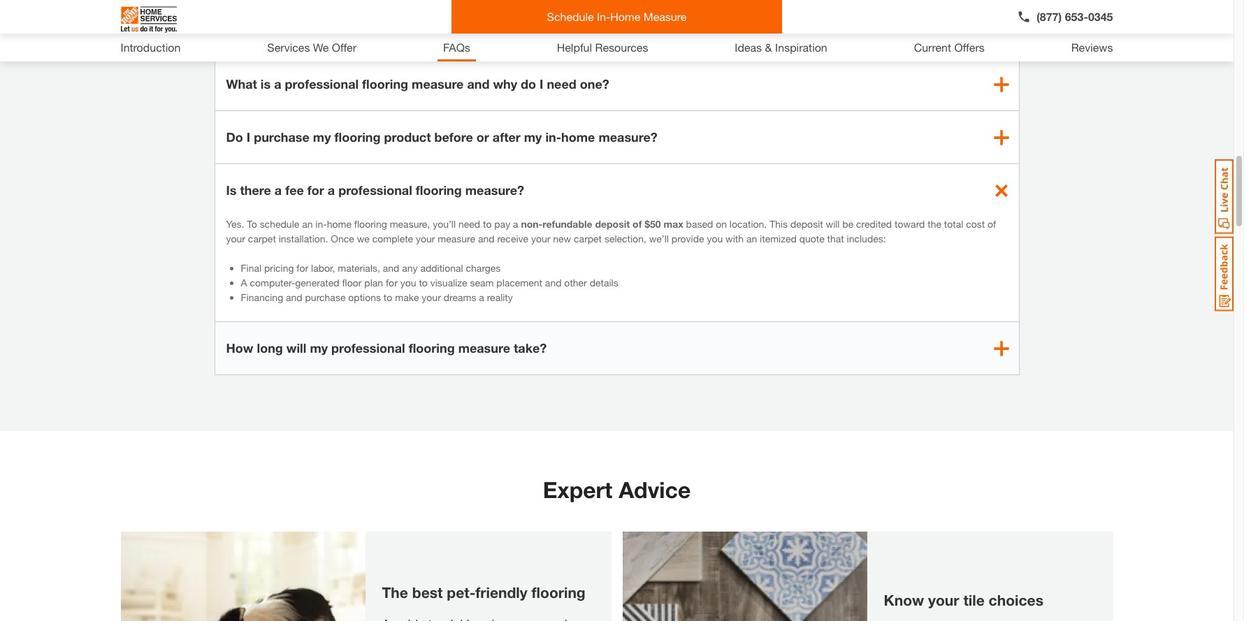 Task type: locate. For each thing, give the bounding box(es) containing it.
your down "visualize" at the top left of the page
[[422, 292, 441, 303]]

professional down we
[[285, 76, 359, 92]]

know your tile choices
[[884, 592, 1044, 610]]

once
[[331, 233, 354, 245]]

0 horizontal spatial need
[[459, 218, 480, 230]]

in-
[[597, 10, 611, 23]]

2 deposit from the left
[[791, 218, 823, 230]]

options
[[348, 292, 381, 303]]

1 horizontal spatial you
[[707, 233, 723, 245]]

measure,
[[390, 218, 430, 230]]

flooring
[[437, 29, 486, 44]]

a inside final pricing for labor, materials, and any additional charges a computer-generated floor plan for you to visualize seam placement and other details financing and purchase options to make your dreams a reality
[[479, 292, 484, 303]]

0 vertical spatial in-
[[546, 129, 562, 145]]

2 horizontal spatial to
[[483, 218, 492, 230]]

0 horizontal spatial in-
[[316, 218, 327, 230]]

there
[[240, 182, 271, 198]]

0 horizontal spatial will
[[287, 340, 307, 356]]

0 horizontal spatial i
[[247, 129, 250, 145]]

measure? down one?
[[599, 129, 658, 145]]

be
[[843, 218, 854, 230]]

for left labor,
[[297, 262, 308, 274]]

professional up measure,
[[339, 182, 412, 198]]

you down on in the top right of the page
[[707, 233, 723, 245]]

home
[[562, 129, 595, 145], [327, 218, 352, 230]]

1 horizontal spatial deposit
[[791, 218, 823, 230]]

1 vertical spatial in-
[[316, 218, 327, 230]]

0 vertical spatial measure?
[[599, 129, 658, 145]]

purchase
[[254, 129, 310, 145], [305, 292, 346, 303]]

measure? up pay
[[465, 182, 524, 198]]

need right the you'll
[[459, 218, 480, 230]]

0 horizontal spatial you
[[400, 277, 416, 289]]

faqs
[[443, 41, 470, 54]]

schedule in-home measure
[[547, 10, 687, 23]]

1 horizontal spatial home
[[562, 129, 595, 145]]

and down pay
[[478, 233, 495, 245]]

pet-
[[447, 585, 476, 602]]

to
[[483, 218, 492, 230], [419, 277, 428, 289], [384, 292, 392, 303]]

a
[[241, 277, 247, 289]]

0 vertical spatial for
[[308, 182, 324, 198]]

you up make
[[400, 277, 416, 289]]

non-
[[521, 218, 543, 230]]

measure left take? on the left of page
[[458, 340, 510, 356]]

1 vertical spatial need
[[459, 218, 480, 230]]

and down computer-
[[286, 292, 303, 303]]

and
[[467, 76, 490, 92], [478, 233, 495, 245], [383, 262, 400, 274], [545, 277, 562, 289], [286, 292, 303, 303]]

to up make
[[419, 277, 428, 289]]

this
[[770, 218, 788, 230]]

i
[[540, 76, 544, 92], [247, 129, 250, 145]]

0 horizontal spatial carpet
[[248, 233, 276, 245]]

offers
[[955, 41, 985, 54]]

flooring left product
[[335, 129, 381, 145]]

0 vertical spatial an
[[302, 218, 313, 230]]

0 horizontal spatial of
[[633, 218, 642, 230]]

an
[[302, 218, 313, 230], [747, 233, 757, 245]]

my for how long will my professional flooring measure take?
[[310, 340, 328, 356]]

with
[[726, 233, 744, 245]]

itemized
[[760, 233, 797, 245]]

carpet down refundable
[[574, 233, 602, 245]]

1 horizontal spatial of
[[988, 218, 997, 230]]

home down one?
[[562, 129, 595, 145]]

to left make
[[384, 292, 392, 303]]

feedback link image
[[1215, 236, 1234, 312]]

complete
[[372, 233, 413, 245]]

purchase inside final pricing for labor, materials, and any additional charges a computer-generated floor plan for you to visualize seam placement and other details financing and purchase options to make your dreams a reality
[[305, 292, 346, 303]]

measure
[[644, 10, 687, 23], [831, 29, 883, 44]]

a right pay
[[513, 218, 518, 230]]

need left one?
[[547, 76, 577, 92]]

flooring up the you'll
[[416, 182, 462, 198]]

generated
[[295, 277, 340, 289]]

1 vertical spatial home
[[327, 218, 352, 230]]

1 of from the left
[[633, 218, 642, 230]]

a left fee
[[275, 182, 282, 198]]

1 vertical spatial measure
[[438, 233, 475, 245]]

0 vertical spatial you
[[707, 233, 723, 245]]

0 vertical spatial professional
[[285, 76, 359, 92]]

reality
[[487, 292, 513, 303]]

receive
[[497, 233, 529, 245]]

flooring
[[362, 76, 408, 92], [335, 129, 381, 145], [416, 182, 462, 198], [354, 218, 387, 230], [409, 340, 455, 356], [532, 585, 586, 602]]

1 vertical spatial an
[[747, 233, 757, 245]]

1 horizontal spatial carpet
[[574, 233, 602, 245]]

0 horizontal spatial measure?
[[465, 182, 524, 198]]

home
[[611, 10, 641, 23]]

your left tile
[[929, 592, 960, 610]]

deposit up selection,
[[595, 218, 630, 230]]

0 horizontal spatial deposit
[[595, 218, 630, 230]]

helpful
[[557, 41, 592, 54]]

schedule
[[547, 10, 594, 23]]

home up "once"
[[327, 218, 352, 230]]

the
[[928, 218, 942, 230]]

will right long
[[287, 340, 307, 356]]

flooring up we
[[354, 218, 387, 230]]

(877) 653-0345
[[1037, 10, 1113, 23]]

your inside final pricing for labor, materials, and any additional charges a computer-generated floor plan for you to visualize seam placement and other details financing and purchase options to make your dreams a reality
[[422, 292, 441, 303]]

schedule in-home measure button
[[452, 0, 782, 34]]

in- right after
[[546, 129, 562, 145]]

schedule
[[260, 218, 299, 230]]

your down non-
[[531, 233, 551, 245]]

professional measure
[[753, 29, 883, 44]]

for right plan on the top left
[[386, 277, 398, 289]]

measure right home
[[644, 10, 687, 23]]

do it for you logo image
[[121, 1, 177, 38]]

details
[[590, 277, 619, 289]]

and left other
[[545, 277, 562, 289]]

my
[[313, 129, 331, 145], [524, 129, 542, 145], [310, 340, 328, 356]]

measure right inspiration
[[831, 29, 883, 44]]

1 horizontal spatial measure
[[831, 29, 883, 44]]

do i purchase my flooring product before or after my in-home measure?
[[226, 129, 658, 145]]

total
[[944, 218, 964, 230]]

1 horizontal spatial to
[[419, 277, 428, 289]]

will
[[826, 218, 840, 230], [287, 340, 307, 356]]

0 vertical spatial home
[[562, 129, 595, 145]]

measure inside based on location. this deposit will be credited toward the total cost of your carpet installation. once we complete your measure and receive your new carpet selection, we'll provide you with an itemized quote that includes:
[[438, 233, 475, 245]]

introduction
[[121, 41, 181, 54]]

2 of from the left
[[988, 218, 997, 230]]

carpet down to
[[248, 233, 276, 245]]

a down seam
[[479, 292, 484, 303]]

live chat image
[[1215, 159, 1234, 234]]

of left "$50"
[[633, 218, 642, 230]]

for right fee
[[308, 182, 324, 198]]

professional
[[285, 76, 359, 92], [339, 182, 412, 198], [331, 340, 405, 356]]

final pricing for labor, materials, and any additional charges a computer-generated floor plan for you to visualize seam placement and other details financing and purchase options to make your dreams a reality
[[241, 262, 619, 303]]

labor,
[[311, 262, 335, 274]]

2 vertical spatial to
[[384, 292, 392, 303]]

one?
[[580, 76, 610, 92]]

other
[[564, 277, 587, 289]]

0 vertical spatial will
[[826, 218, 840, 230]]

0 horizontal spatial measure
[[644, 10, 687, 23]]

professional down options
[[331, 340, 405, 356]]

1 vertical spatial purchase
[[305, 292, 346, 303]]

to left pay
[[483, 218, 492, 230]]

how long will my professional flooring measure take?
[[226, 340, 547, 356]]

new
[[553, 233, 571, 245]]

0 vertical spatial measure
[[644, 10, 687, 23]]

2 vertical spatial for
[[386, 277, 398, 289]]

your down yes.
[[226, 233, 245, 245]]

will up that
[[826, 218, 840, 230]]

purchase right do
[[254, 129, 310, 145]]

measure
[[412, 76, 464, 92], [438, 233, 475, 245], [458, 340, 510, 356]]

your
[[406, 29, 433, 44]]

0 horizontal spatial home
[[327, 218, 352, 230]]

a
[[274, 76, 281, 92], [275, 182, 282, 198], [328, 182, 335, 198], [513, 218, 518, 230], [479, 292, 484, 303]]

1 vertical spatial you
[[400, 277, 416, 289]]

purchase down generated
[[305, 292, 346, 303]]

the best pet-friendly flooring
[[382, 585, 586, 602]]

an down location.
[[747, 233, 757, 245]]

measure down faqs
[[412, 76, 464, 92]]

1 vertical spatial will
[[287, 340, 307, 356]]

1 horizontal spatial an
[[747, 233, 757, 245]]

deposit
[[595, 218, 630, 230], [791, 218, 823, 230]]

tile
[[964, 592, 985, 610]]

friendly
[[476, 585, 528, 602]]

1 vertical spatial for
[[297, 262, 308, 274]]

measure down yes. to schedule an in-home flooring measure, you'll need to pay a non-refundable deposit of $50 max
[[438, 233, 475, 245]]

of right cost
[[988, 218, 997, 230]]

carpet
[[248, 233, 276, 245], [574, 233, 602, 245]]

is
[[261, 76, 271, 92]]

1 horizontal spatial measure?
[[599, 129, 658, 145]]

deposit up 'quote' at the top right
[[791, 218, 823, 230]]

your down measure,
[[416, 233, 435, 245]]

an up installation.
[[302, 218, 313, 230]]

placement
[[497, 277, 543, 289]]

fee
[[285, 182, 304, 198]]

flooring down make
[[409, 340, 455, 356]]

resources
[[595, 41, 648, 54]]

in- up installation.
[[316, 218, 327, 230]]

0 vertical spatial i
[[540, 76, 544, 92]]

need
[[547, 76, 577, 92], [459, 218, 480, 230]]

0 horizontal spatial to
[[384, 292, 392, 303]]

2 vertical spatial professional
[[331, 340, 405, 356]]

visualize
[[431, 277, 467, 289]]

1 horizontal spatial will
[[826, 218, 840, 230]]

1 horizontal spatial need
[[547, 76, 577, 92]]



Task type: describe. For each thing, give the bounding box(es) containing it.
a right is
[[274, 76, 281, 92]]

deposit inside based on location. this deposit will be credited toward the total cost of your carpet installation. once we complete your measure and receive your new carpet selection, we'll provide you with an itemized quote that includes:
[[791, 218, 823, 230]]

1 horizontal spatial in-
[[546, 129, 562, 145]]

floor
[[342, 277, 362, 289]]

toward
[[895, 218, 925, 230]]

before
[[435, 129, 473, 145]]

0345
[[1089, 10, 1113, 23]]

that
[[828, 233, 844, 245]]

and inside based on location. this deposit will be credited toward the total cost of your carpet installation. once we complete your measure and receive your new carpet selection, we'll provide you with an itemized quote that includes:
[[478, 233, 495, 245]]

my for do i purchase my flooring product before or after my in-home measure?
[[313, 129, 331, 145]]

financing
[[241, 292, 283, 303]]

dreams
[[444, 292, 476, 303]]

ideas
[[735, 41, 762, 54]]

do
[[226, 129, 243, 145]]

is
[[226, 182, 237, 198]]

&
[[765, 41, 772, 54]]

an inside based on location. this deposit will be credited toward the total cost of your carpet installation. once we complete your measure and receive your new carpet selection, we'll provide you with an itemized quote that includes:
[[747, 233, 757, 245]]

1 deposit from the left
[[595, 218, 630, 230]]

inspiration
[[775, 41, 828, 54]]

services
[[267, 41, 310, 54]]

1 vertical spatial i
[[247, 129, 250, 145]]

current
[[914, 41, 952, 54]]

blue and white tile; orange tile icon image
[[623, 532, 867, 622]]

pricing
[[264, 262, 294, 274]]

or
[[477, 129, 489, 145]]

$50
[[645, 218, 661, 230]]

cost
[[966, 218, 985, 230]]

helpful resources
[[557, 41, 648, 54]]

long
[[257, 340, 283, 356]]

1 horizontal spatial i
[[540, 76, 544, 92]]

additional
[[421, 262, 463, 274]]

materials,
[[338, 262, 380, 274]]

is there a fee for a professional flooring measure?
[[226, 182, 524, 198]]

quote
[[800, 233, 825, 245]]

0 vertical spatial purchase
[[254, 129, 310, 145]]

know your tile choices link
[[623, 532, 1113, 622]]

2 carpet from the left
[[574, 233, 602, 245]]

choices
[[989, 592, 1044, 610]]

to
[[247, 218, 257, 230]]

based
[[686, 218, 713, 230]]

after
[[493, 129, 521, 145]]

0 horizontal spatial an
[[302, 218, 313, 230]]

what is a professional flooring measure and why do i need one?
[[226, 76, 610, 92]]

measure inside button
[[644, 10, 687, 23]]

installation.
[[279, 233, 328, 245]]

expert advice
[[543, 477, 691, 503]]

1 vertical spatial professional
[[339, 182, 412, 198]]

0 vertical spatial measure
[[412, 76, 464, 92]]

includes:
[[847, 233, 886, 245]]

653-
[[1065, 10, 1089, 23]]

know
[[884, 592, 924, 610]]

why
[[493, 76, 517, 92]]

advice
[[619, 477, 691, 503]]

based on location. this deposit will be credited toward the total cost of your carpet installation. once we complete your measure and receive your new carpet selection, we'll provide you with an itemized quote that includes:
[[226, 218, 997, 245]]

(877) 653-0345 link
[[1017, 8, 1113, 25]]

yes. to schedule an in-home flooring measure, you'll need to pay a non-refundable deposit of $50 max
[[226, 218, 684, 230]]

we'll
[[649, 233, 669, 245]]

best
[[412, 585, 443, 602]]

how
[[226, 340, 253, 356]]

offer
[[332, 41, 357, 54]]

0 vertical spatial need
[[547, 76, 577, 92]]

professional
[[753, 29, 828, 44]]

and left any
[[383, 262, 400, 274]]

1 vertical spatial to
[[419, 277, 428, 289]]

make
[[395, 292, 419, 303]]

the
[[382, 585, 408, 602]]

you inside based on location. this deposit will be credited toward the total cost of your carpet installation. once we complete your measure and receive your new carpet selection, we'll provide you with an itemized quote that includes:
[[707, 233, 723, 245]]

max
[[664, 218, 684, 230]]

take?
[[514, 340, 547, 356]]

we
[[313, 41, 329, 54]]

computer-
[[250, 277, 295, 289]]

0 vertical spatial to
[[483, 218, 492, 230]]

will inside based on location. this deposit will be credited toward the total cost of your carpet installation. once we complete your measure and receive your new carpet selection, we'll provide you with an itemized quote that includes:
[[826, 218, 840, 230]]

credited
[[857, 218, 892, 230]]

location.
[[730, 218, 767, 230]]

you inside final pricing for labor, materials, and any additional charges a computer-generated floor plan for you to visualize seam placement and other details financing and purchase options to make your dreams a reality
[[400, 277, 416, 289]]

provide
[[672, 233, 704, 245]]

expert
[[543, 477, 613, 503]]

what
[[226, 76, 257, 92]]

and left the why
[[467, 76, 490, 92]]

any
[[402, 262, 418, 274]]

black and white dog laying on white carpet; orange paw print icon image
[[121, 532, 365, 622]]

1 vertical spatial measure?
[[465, 182, 524, 198]]

pay
[[495, 218, 510, 230]]

yes.
[[226, 218, 244, 230]]

1 carpet from the left
[[248, 233, 276, 245]]

flooring down choosing
[[362, 76, 408, 92]]

you'll
[[433, 218, 456, 230]]

plan
[[365, 277, 383, 289]]

current offers
[[914, 41, 985, 54]]

of inside based on location. this deposit will be credited toward the total cost of your carpet installation. once we complete your measure and receive your new carpet selection, we'll provide you with an itemized quote that includes:
[[988, 218, 997, 230]]

refundable
[[543, 218, 593, 230]]

on
[[716, 218, 727, 230]]

2 vertical spatial measure
[[458, 340, 510, 356]]

1 vertical spatial measure
[[831, 29, 883, 44]]

we
[[357, 233, 370, 245]]

a right fee
[[328, 182, 335, 198]]

choosing your flooring
[[345, 29, 486, 44]]

flooring right friendly
[[532, 585, 586, 602]]

charges
[[466, 262, 501, 274]]

the best pet-friendly flooring link
[[121, 532, 611, 622]]

seam
[[470, 277, 494, 289]]



Task type: vqa. For each thing, say whether or not it's contained in the screenshot.
home to the left
yes



